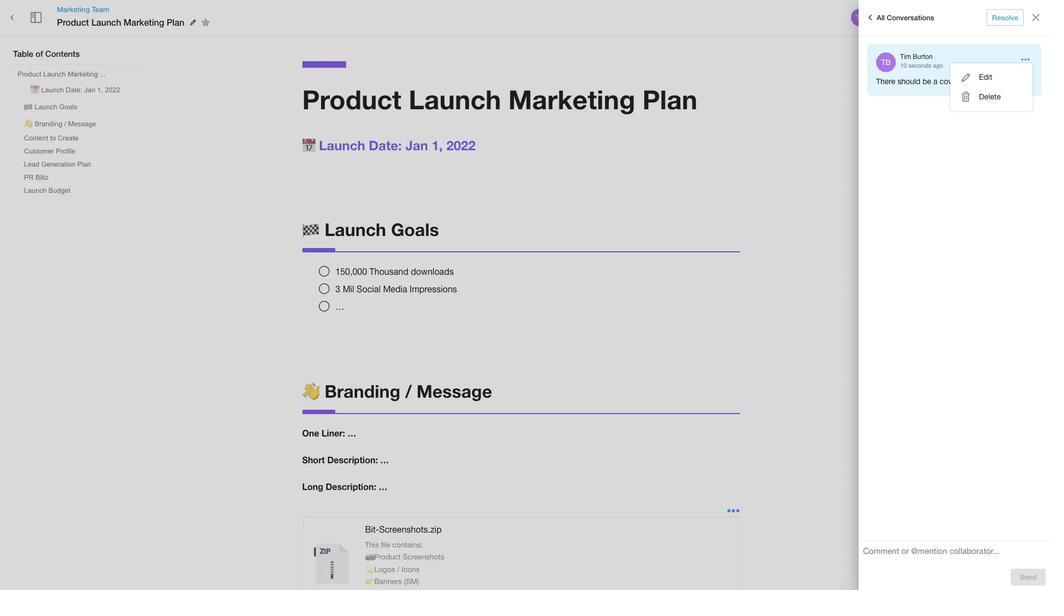 Task type: vqa. For each thing, say whether or not it's contained in the screenshot.
topmost "2022"
yes



Task type: describe. For each thing, give the bounding box(es) containing it.
cover
[[940, 77, 959, 86]]

1 horizontal spatial branding
[[325, 381, 400, 402]]

150,000 thousand downloads
[[335, 267, 454, 277]]

this
[[365, 541, 379, 550]]

for
[[984, 77, 993, 86]]

10
[[900, 62, 907, 69]]

long
[[302, 482, 323, 492]]

all conversations button
[[861, 9, 937, 26]]

product launch marketing ... button
[[13, 68, 110, 80]]

content to create button
[[20, 132, 83, 144]]

1 horizontal spatial product
[[57, 17, 89, 27]]

seconds
[[909, 62, 932, 69]]

this file contains: 📷product screenshots ⭐️logos / icons 👉banners (sm)
[[365, 541, 444, 586]]

1 horizontal spatial product launch marketing plan
[[302, 84, 698, 115]]

pr
[[24, 174, 34, 182]]

0 vertical spatial product launch marketing plan
[[57, 17, 184, 27]]

1 vertical spatial 2022
[[446, 138, 476, 153]]

… down the 3
[[335, 302, 344, 312]]

1 vertical spatial message
[[417, 381, 492, 402]]

file
[[381, 541, 390, 550]]

a
[[934, 77, 938, 86]]

contains:
[[393, 541, 423, 550]]

there should be a cover image for this page
[[876, 77, 1027, 86]]

content
[[24, 135, 48, 142]]

liner:
[[322, 429, 345, 439]]

description: for long
[[326, 482, 376, 492]]

/ inside this file contains: 📷product screenshots ⭐️logos / icons 👉banners (sm)
[[397, 565, 400, 574]]

… for one liner: …
[[348, 429, 356, 439]]

icons
[[402, 565, 420, 574]]

📷product
[[365, 553, 401, 562]]

burton
[[913, 53, 933, 61]]

lead generation plan button
[[20, 159, 96, 171]]

⭐️logos
[[365, 565, 395, 574]]

(sm)
[[404, 578, 419, 586]]

1 horizontal spatial 🏁 launch goals
[[302, 219, 439, 240]]

marketing team
[[57, 5, 109, 14]]

bit-
[[365, 525, 379, 535]]

customer
[[24, 148, 54, 155]]

customer profile button
[[20, 146, 80, 158]]

product inside button
[[18, 71, 41, 78]]

budget
[[49, 187, 70, 195]]

tooltip containing edit
[[951, 63, 1033, 111]]

👋 inside "button"
[[24, 120, 33, 128]]

launch inside the content to create customer profile lead generation plan pr blitz launch budget
[[24, 187, 47, 195]]

team
[[92, 5, 109, 14]]

image
[[961, 77, 982, 86]]

📅 launch date: jan 1, 2022 inside button
[[31, 86, 120, 94]]

blitz
[[36, 174, 49, 182]]

of
[[36, 49, 43, 59]]

1 horizontal spatial plan
[[167, 17, 184, 27]]

3
[[335, 284, 340, 294]]

1 horizontal spatial goals
[[391, 219, 439, 240]]

launch budget button
[[20, 185, 75, 197]]

1, inside button
[[97, 86, 103, 94]]

date: inside the 📅 launch date: jan 1, 2022 button
[[66, 86, 82, 94]]

there
[[876, 77, 896, 86]]

content to create customer profile lead generation plan pr blitz launch budget
[[24, 135, 91, 195]]

description: for short
[[327, 455, 378, 466]]

2022 inside button
[[105, 86, 120, 94]]

Comment or @mention collaborator... text field
[[863, 547, 1046, 561]]

screenshots.zip
[[379, 525, 442, 535]]

👋 branding / message button
[[20, 115, 100, 131]]

short description: …
[[302, 455, 389, 466]]

3 mil social media impressions
[[335, 284, 457, 294]]

delete
[[979, 92, 1001, 101]]

1 vertical spatial 📅
[[302, 138, 315, 153]]

downloads
[[411, 267, 454, 277]]



Task type: locate. For each thing, give the bounding box(es) containing it.
📅 launch date: jan 1, 2022 button
[[26, 82, 125, 97]]

create
[[58, 135, 78, 142]]

branding up liner: at the left bottom of the page
[[325, 381, 400, 402]]

0 vertical spatial product
[[57, 17, 89, 27]]

page
[[1010, 77, 1027, 86]]

0 horizontal spatial product
[[18, 71, 41, 78]]

🏁 launch goals inside button
[[24, 103, 77, 111]]

product launch marketing plan
[[57, 17, 184, 27], [302, 84, 698, 115]]

1 vertical spatial plan
[[643, 84, 698, 115]]

edit
[[979, 73, 993, 82]]

...
[[100, 71, 106, 78]]

table
[[13, 49, 33, 59]]

🏁 launch goals up thousand
[[302, 219, 439, 240]]

1 horizontal spatial 📅 launch date: jan 1, 2022
[[302, 138, 476, 153]]

tooltip
[[951, 63, 1033, 111]]

1 vertical spatial 📅 launch date: jan 1, 2022
[[302, 138, 476, 153]]

thousand
[[370, 267, 408, 277]]

media
[[383, 284, 407, 294]]

1 vertical spatial branding
[[325, 381, 400, 402]]

1 vertical spatial 👋
[[302, 381, 320, 402]]

0 horizontal spatial goals
[[59, 103, 77, 111]]

mil
[[343, 284, 354, 294]]

one
[[302, 429, 319, 439]]

jan inside button
[[84, 86, 95, 94]]

👋 branding / message
[[24, 120, 96, 128], [302, 381, 492, 402]]

social
[[357, 284, 381, 294]]

0 vertical spatial goals
[[59, 103, 77, 111]]

resolve
[[992, 13, 1019, 22]]

🏁
[[24, 103, 33, 111], [302, 219, 320, 240]]

plan inside the content to create customer profile lead generation plan pr blitz launch budget
[[77, 161, 91, 168]]

bit-screenshots.zip
[[365, 525, 442, 535]]

1 horizontal spatial 📅
[[302, 138, 315, 153]]

0 horizontal spatial 1,
[[97, 86, 103, 94]]

should
[[898, 77, 921, 86]]

2 horizontal spatial /
[[405, 381, 412, 402]]

1 vertical spatial 🏁 launch goals
[[302, 219, 439, 240]]

0 vertical spatial 🏁 launch goals
[[24, 103, 77, 111]]

resolve button
[[987, 9, 1024, 26]]

marketing inside button
[[68, 71, 98, 78]]

0 horizontal spatial 📅
[[31, 86, 39, 94]]

0 vertical spatial jan
[[84, 86, 95, 94]]

/
[[64, 120, 66, 128], [405, 381, 412, 402], [397, 565, 400, 574]]

2 horizontal spatial plan
[[643, 84, 698, 115]]

launch inside button
[[35, 103, 57, 111]]

0 vertical spatial /
[[64, 120, 66, 128]]

2 vertical spatial /
[[397, 565, 400, 574]]

tim burton 10 seconds ago
[[900, 53, 943, 69]]

… for long description: …
[[379, 482, 387, 492]]

more
[[1003, 13, 1020, 22]]

0 horizontal spatial 🏁
[[24, 103, 33, 111]]

date:
[[66, 86, 82, 94], [369, 138, 402, 153]]

0 horizontal spatial branding
[[35, 120, 62, 128]]

generation
[[41, 161, 75, 168]]

👋 branding / message inside 👋 branding / message "button"
[[24, 120, 96, 128]]

tim
[[900, 53, 911, 61]]

2 vertical spatial plan
[[77, 161, 91, 168]]

1 horizontal spatial tb
[[881, 58, 891, 67]]

product
[[57, 17, 89, 27], [18, 71, 41, 78], [302, 84, 401, 115]]

edit button
[[951, 68, 1033, 87]]

tb button
[[850, 7, 870, 28]]

0 horizontal spatial 👋
[[24, 120, 33, 128]]

long description: …
[[302, 482, 387, 492]]

0 vertical spatial description:
[[327, 455, 378, 466]]

0 vertical spatial 🏁
[[24, 103, 33, 111]]

1 horizontal spatial 🏁
[[302, 219, 320, 240]]

/ inside "button"
[[64, 120, 66, 128]]

goals inside button
[[59, 103, 77, 111]]

1 vertical spatial goals
[[391, 219, 439, 240]]

message inside "button"
[[68, 120, 96, 128]]

0 vertical spatial branding
[[35, 120, 62, 128]]

1 vertical spatial 1,
[[432, 138, 443, 153]]

goals up 👋 branding / message "button"
[[59, 103, 77, 111]]

0 vertical spatial 📅 launch date: jan 1, 2022
[[31, 86, 120, 94]]

branding inside "button"
[[35, 120, 62, 128]]

marketing
[[57, 5, 90, 14], [124, 17, 164, 27], [68, 71, 98, 78], [508, 84, 635, 115]]

more button
[[994, 9, 1029, 26]]

1 horizontal spatial jan
[[406, 138, 428, 153]]

product launch marketing ...
[[18, 71, 106, 78]]

0 horizontal spatial 2022
[[105, 86, 120, 94]]

0 horizontal spatial date:
[[66, 86, 82, 94]]

0 horizontal spatial jan
[[84, 86, 95, 94]]

2022
[[105, 86, 120, 94], [446, 138, 476, 153]]

0 horizontal spatial 📅 launch date: jan 1, 2022
[[31, 86, 120, 94]]

🏁 inside button
[[24, 103, 33, 111]]

description: up long description: … on the left of the page
[[327, 455, 378, 466]]

1 vertical spatial product launch marketing plan
[[302, 84, 698, 115]]

📅 launch date: jan 1, 2022
[[31, 86, 120, 94], [302, 138, 476, 153]]

1 horizontal spatial 1,
[[432, 138, 443, 153]]

0 horizontal spatial /
[[64, 120, 66, 128]]

0 horizontal spatial tb
[[856, 14, 864, 21]]

📅 inside button
[[31, 86, 39, 94]]

👉banners
[[365, 578, 402, 586]]

1 horizontal spatial date:
[[369, 138, 402, 153]]

0 horizontal spatial 👋 branding / message
[[24, 120, 96, 128]]

jan
[[84, 86, 95, 94], [406, 138, 428, 153]]

1 vertical spatial 👋 branding / message
[[302, 381, 492, 402]]

👋 up content
[[24, 120, 33, 128]]

0 vertical spatial 2022
[[105, 86, 120, 94]]

0 horizontal spatial 🏁 launch goals
[[24, 103, 77, 111]]

📅
[[31, 86, 39, 94], [302, 138, 315, 153]]

1 horizontal spatial /
[[397, 565, 400, 574]]

conversations
[[887, 13, 934, 22]]

1 horizontal spatial 👋 branding / message
[[302, 381, 492, 402]]

1,
[[97, 86, 103, 94], [432, 138, 443, 153]]

0 vertical spatial message
[[68, 120, 96, 128]]

… for short description: …
[[380, 455, 389, 466]]

goals
[[59, 103, 77, 111], [391, 219, 439, 240]]

1 vertical spatial /
[[405, 381, 412, 402]]

1 vertical spatial 🏁
[[302, 219, 320, 240]]

0 vertical spatial plan
[[167, 17, 184, 27]]

tb inside button
[[856, 14, 864, 21]]

0 vertical spatial date:
[[66, 86, 82, 94]]

0 vertical spatial 👋 branding / message
[[24, 120, 96, 128]]

… up bit-
[[379, 482, 387, 492]]

0 horizontal spatial message
[[68, 120, 96, 128]]

150,000
[[335, 267, 367, 277]]

0 horizontal spatial product launch marketing plan
[[57, 17, 184, 27]]

all conversations
[[877, 13, 934, 22]]

delete button
[[951, 87, 1033, 107]]

all
[[877, 13, 885, 22]]

one liner: …
[[302, 429, 356, 439]]

0 horizontal spatial plan
[[77, 161, 91, 168]]

1 vertical spatial date:
[[369, 138, 402, 153]]

…
[[335, 302, 344, 312], [348, 429, 356, 439], [380, 455, 389, 466], [379, 482, 387, 492]]

message
[[68, 120, 96, 128], [417, 381, 492, 402]]

screenshots
[[403, 553, 444, 562]]

🏁 launch goals up 👋 branding / message "button"
[[24, 103, 77, 111]]

2 vertical spatial product
[[302, 84, 401, 115]]

description: down short description: …
[[326, 482, 376, 492]]

branding up content to create button
[[35, 120, 62, 128]]

launch
[[91, 17, 121, 27], [43, 71, 66, 78], [409, 84, 501, 115], [41, 86, 64, 94], [35, 103, 57, 111], [319, 138, 365, 153], [24, 187, 47, 195], [325, 219, 386, 240]]

contents
[[45, 49, 80, 59]]

0 vertical spatial 1,
[[97, 86, 103, 94]]

be
[[923, 77, 932, 86]]

profile
[[56, 148, 75, 155]]

1 horizontal spatial 👋
[[302, 381, 320, 402]]

plan
[[167, 17, 184, 27], [643, 84, 698, 115], [77, 161, 91, 168]]

1 vertical spatial product
[[18, 71, 41, 78]]

1 horizontal spatial message
[[417, 381, 492, 402]]

0 vertical spatial 👋
[[24, 120, 33, 128]]

ago
[[933, 62, 943, 69]]

marketing team link
[[57, 4, 214, 14]]

… up long description: … on the left of the page
[[380, 455, 389, 466]]

1 vertical spatial tb
[[881, 58, 891, 67]]

lead
[[24, 161, 39, 168]]

tb left all
[[856, 14, 864, 21]]

1 vertical spatial description:
[[326, 482, 376, 492]]

table of contents
[[13, 49, 80, 59]]

… right liner: at the left bottom of the page
[[348, 429, 356, 439]]

description:
[[327, 455, 378, 466], [326, 482, 376, 492]]

👋 up 'one'
[[302, 381, 320, 402]]

2 horizontal spatial product
[[302, 84, 401, 115]]

pr blitz button
[[20, 172, 53, 184]]

🏁 launch goals
[[24, 103, 77, 111], [302, 219, 439, 240]]

1 vertical spatial jan
[[406, 138, 428, 153]]

0 vertical spatial 📅
[[31, 86, 39, 94]]

1 horizontal spatial 2022
[[446, 138, 476, 153]]

tb left the 10
[[881, 58, 891, 67]]

to
[[50, 135, 56, 142]]

this
[[995, 77, 1008, 86]]

impressions
[[410, 284, 457, 294]]

🏁 launch goals button
[[20, 98, 82, 114]]

0 vertical spatial tb
[[856, 14, 864, 21]]

goals up downloads
[[391, 219, 439, 240]]

short
[[302, 455, 325, 466]]



